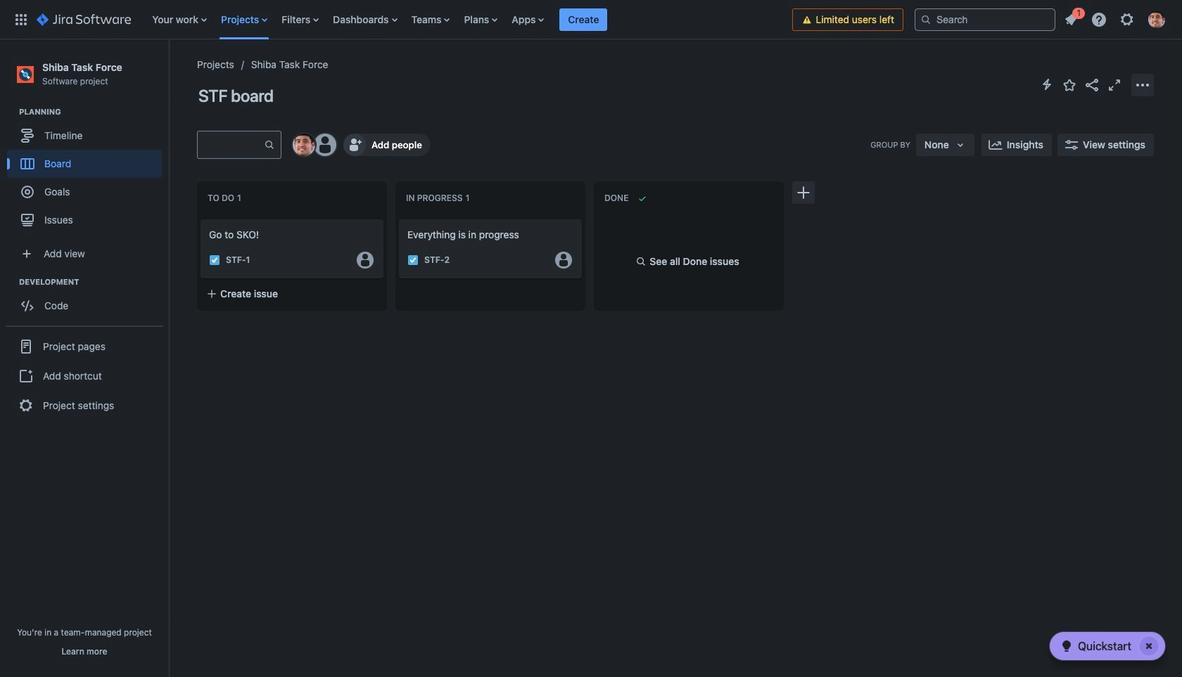 Task type: describe. For each thing, give the bounding box(es) containing it.
help image
[[1091, 11, 1108, 28]]

2 vertical spatial group
[[6, 326, 163, 426]]

planning image
[[2, 104, 19, 120]]

create issue image for to do element
[[191, 210, 208, 227]]

settings image
[[1119, 11, 1136, 28]]

task image for in progress element's the create issue icon
[[407, 255, 419, 266]]

add people image
[[346, 137, 363, 153]]

heading for planning icon's group
[[19, 106, 168, 118]]

sidebar navigation image
[[153, 56, 184, 84]]

development image
[[2, 274, 19, 291]]

Search field
[[915, 8, 1056, 31]]

sidebar element
[[0, 39, 169, 678]]

create issue image for in progress element
[[389, 210, 406, 227]]

star stf board image
[[1061, 76, 1078, 93]]

Search this board text field
[[198, 132, 264, 158]]

in progress element
[[406, 193, 473, 204]]

heading for development icon's group
[[19, 277, 168, 288]]

group for development icon
[[7, 277, 168, 325]]

your profile and settings image
[[1149, 11, 1165, 28]]

enter full screen image
[[1106, 76, 1123, 93]]

1 horizontal spatial list
[[1058, 5, 1174, 32]]

group for planning icon
[[7, 106, 168, 239]]

task image for the create issue icon corresponding to to do element
[[209, 255, 220, 266]]

automations menu button icon image
[[1039, 76, 1056, 93]]



Task type: locate. For each thing, give the bounding box(es) containing it.
1 heading from the top
[[19, 106, 168, 118]]

goal image
[[21, 186, 34, 199]]

1 task image from the left
[[209, 255, 220, 266]]

1 create issue image from the left
[[191, 210, 208, 227]]

2 task image from the left
[[407, 255, 419, 266]]

0 horizontal spatial task image
[[209, 255, 220, 266]]

1 vertical spatial heading
[[19, 277, 168, 288]]

dismiss quickstart image
[[1138, 636, 1161, 658]]

0 vertical spatial group
[[7, 106, 168, 239]]

heading
[[19, 106, 168, 118], [19, 277, 168, 288]]

1 horizontal spatial list item
[[1058, 5, 1085, 31]]

jira software image
[[37, 11, 131, 28], [37, 11, 131, 28]]

2 create issue image from the left
[[389, 210, 406, 227]]

group
[[7, 106, 168, 239], [7, 277, 168, 325], [6, 326, 163, 426]]

task image
[[209, 255, 220, 266], [407, 255, 419, 266]]

0 horizontal spatial list item
[[560, 0, 608, 39]]

create issue image down in progress element
[[389, 210, 406, 227]]

appswitcher icon image
[[13, 11, 30, 28]]

list item
[[560, 0, 608, 39], [1058, 5, 1085, 31]]

search image
[[921, 14, 932, 25]]

more actions image
[[1134, 76, 1151, 93]]

create column image
[[795, 184, 812, 201]]

task image down to do element
[[209, 255, 220, 266]]

None search field
[[915, 8, 1056, 31]]

0 vertical spatial heading
[[19, 106, 168, 118]]

view settings image
[[1063, 137, 1080, 153]]

create issue image
[[191, 210, 208, 227], [389, 210, 406, 227]]

notifications image
[[1063, 11, 1080, 28]]

to do element
[[208, 193, 244, 204]]

task image down in progress element
[[407, 255, 419, 266]]

primary element
[[8, 0, 793, 39]]

create issue image down to do element
[[191, 210, 208, 227]]

0 horizontal spatial list
[[145, 0, 793, 39]]

banner
[[0, 0, 1182, 39]]

1 vertical spatial group
[[7, 277, 168, 325]]

list
[[145, 0, 793, 39], [1058, 5, 1174, 32]]

1 horizontal spatial task image
[[407, 255, 419, 266]]

1 horizontal spatial create issue image
[[389, 210, 406, 227]]

2 heading from the top
[[19, 277, 168, 288]]

0 horizontal spatial create issue image
[[191, 210, 208, 227]]



Task type: vqa. For each thing, say whether or not it's contained in the screenshot.
James in the Space element
no



